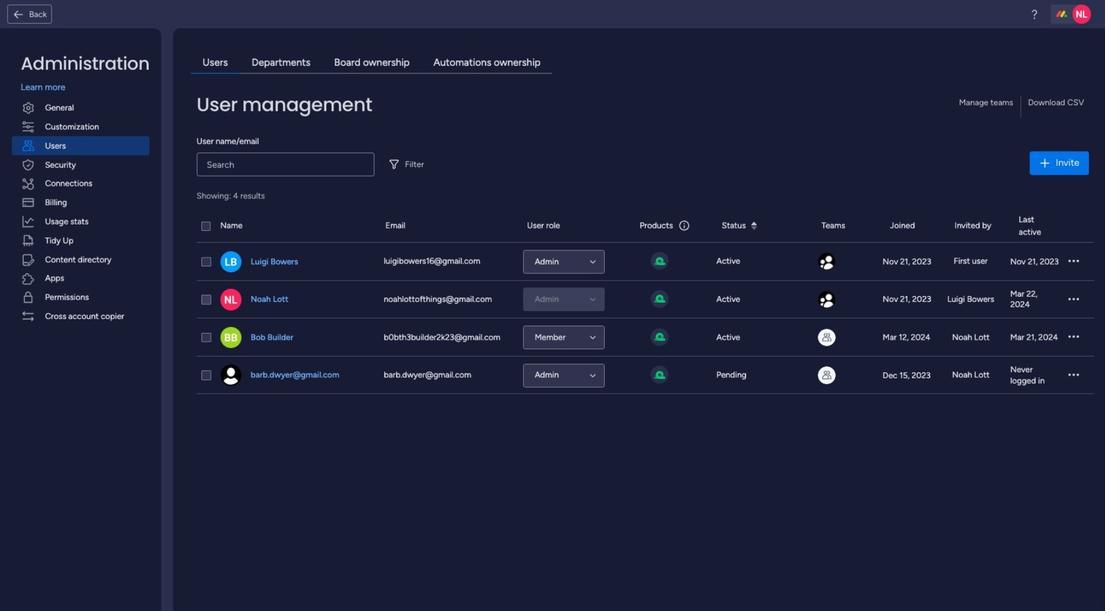 Task type: describe. For each thing, give the bounding box(es) containing it.
noah lott image
[[1073, 5, 1092, 24]]

add or edit team image for v2 ellipsis icon corresponding to noah lott icon on the left of page
[[818, 291, 836, 309]]

1 row from the top
[[197, 210, 1095, 243]]

v2 ellipsis image
[[1069, 257, 1080, 268]]

Search text field
[[197, 153, 375, 176]]

v2 ellipsis image for barb.dwyer@gmail.com icon
[[1069, 370, 1080, 382]]

2 row from the top
[[197, 243, 1095, 281]]

help image
[[1029, 8, 1041, 20]]

luigi bowers image
[[220, 252, 242, 273]]

add or edit team image for v2 ellipsis image
[[818, 253, 836, 271]]

back to workspace image
[[12, 8, 24, 20]]



Task type: locate. For each thing, give the bounding box(es) containing it.
1 v2 ellipsis image from the top
[[1069, 294, 1080, 306]]

1 add or edit team image from the top
[[818, 253, 836, 271]]

v2 ellipsis image
[[1069, 294, 1080, 306], [1069, 332, 1080, 344], [1069, 370, 1080, 382]]

add or edit team image for v2 ellipsis icon for bob builder image
[[818, 329, 836, 347]]

noah lott image
[[220, 289, 242, 311]]

2 v2 ellipsis image from the top
[[1069, 332, 1080, 344]]

add or edit team image for v2 ellipsis icon corresponding to barb.dwyer@gmail.com icon
[[818, 367, 836, 385]]

0 vertical spatial add or edit team image
[[818, 253, 836, 271]]

0 vertical spatial add or edit team image
[[818, 291, 836, 309]]

5 row from the top
[[197, 357, 1095, 395]]

grid
[[197, 210, 1095, 600]]

v2 ellipsis image for noah lott icon on the left of page
[[1069, 294, 1080, 306]]

1 vertical spatial v2 ellipsis image
[[1069, 332, 1080, 344]]

bob builder image
[[220, 327, 242, 349]]

2 add or edit team image from the top
[[818, 329, 836, 347]]

2 add or edit team image from the top
[[818, 367, 836, 385]]

1 vertical spatial add or edit team image
[[818, 367, 836, 385]]

1 vertical spatial add or edit team image
[[818, 329, 836, 347]]

barb.dwyer@gmail.com image
[[220, 365, 242, 387]]

0 vertical spatial v2 ellipsis image
[[1069, 294, 1080, 306]]

1 add or edit team image from the top
[[818, 291, 836, 309]]

add or edit team image
[[818, 291, 836, 309], [818, 329, 836, 347]]

2 vertical spatial v2 ellipsis image
[[1069, 370, 1080, 382]]

v2 ellipsis image for bob builder image
[[1069, 332, 1080, 344]]

row group
[[197, 243, 1095, 395]]

row
[[197, 210, 1095, 243], [197, 243, 1095, 281], [197, 281, 1095, 319], [197, 319, 1095, 357], [197, 357, 1095, 395]]

3 row from the top
[[197, 281, 1095, 319]]

3 v2 ellipsis image from the top
[[1069, 370, 1080, 382]]

add or edit team image
[[818, 253, 836, 271], [818, 367, 836, 385]]

4 row from the top
[[197, 319, 1095, 357]]



Task type: vqa. For each thing, say whether or not it's contained in the screenshot.
2nd row
yes



